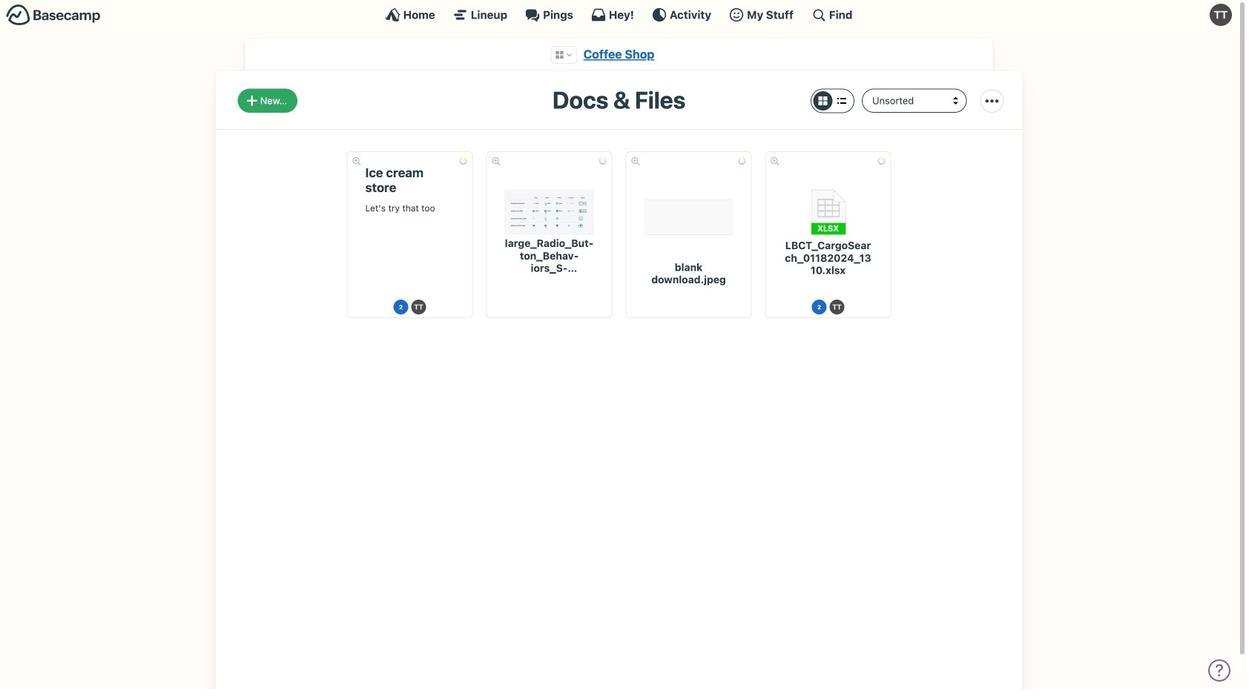 Task type: vqa. For each thing, say whether or not it's contained in the screenshot.
a
no



Task type: describe. For each thing, give the bounding box(es) containing it.
0 horizontal spatial terry turtle image
[[411, 300, 426, 315]]

keyboard shortcut: ⌘ + / image
[[812, 7, 826, 22]]

main element
[[0, 0, 1238, 29]]

terry turtle image inside 'main' element
[[1210, 4, 1232, 26]]

switch accounts image
[[6, 4, 101, 27]]



Task type: locate. For each thing, give the bounding box(es) containing it.
2 horizontal spatial terry turtle image
[[1210, 4, 1232, 26]]

terry turtle image
[[1210, 4, 1232, 26], [411, 300, 426, 315], [830, 300, 845, 315]]

1 horizontal spatial terry turtle image
[[830, 300, 845, 315]]



